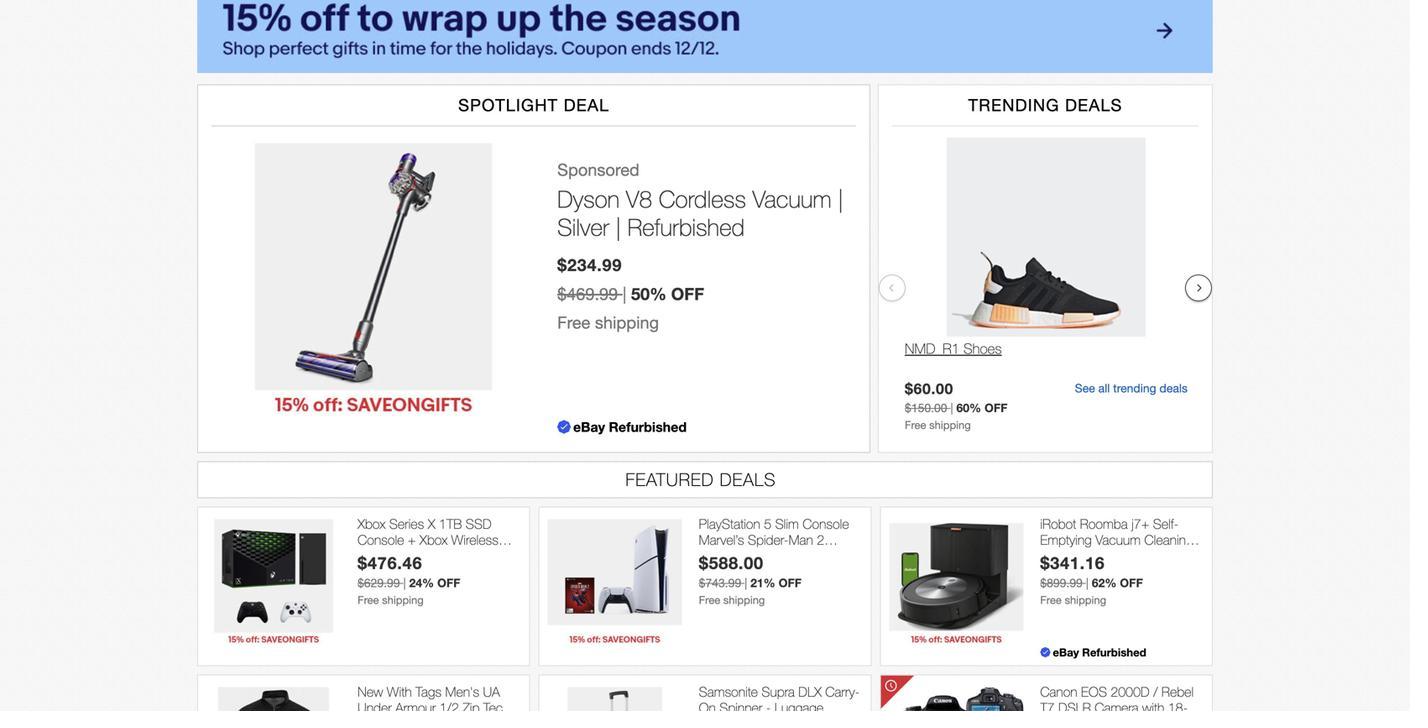 Task type: describe. For each thing, give the bounding box(es) containing it.
canon
[[1040, 684, 1078, 700]]

free down $469.99
[[557, 313, 590, 332]]

shipping for $476.46
[[382, 594, 424, 607]]

irobot roomba j7+ self- emptying vacuum cleaning robot - certified refurbished! link
[[1040, 516, 1204, 580]]

0 horizontal spatial ebay refurbished
[[573, 419, 687, 435]]

zip
[[463, 700, 480, 711]]

trending
[[969, 95, 1060, 115]]

/
[[1154, 684, 1158, 700]]

x
[[428, 516, 435, 532]]

1 vertical spatial ebay
[[1053, 645, 1079, 659]]

1 vertical spatial refurbished
[[609, 419, 687, 435]]

free for $341.16
[[1040, 594, 1062, 607]]

5
[[764, 516, 772, 532]]

refurbished!
[[1040, 564, 1111, 580]]

trending deals
[[969, 95, 1123, 115]]

$469.99 | 50% off
[[557, 284, 704, 304]]

featured
[[626, 469, 714, 490]]

irobot roomba j7+ self- emptying vacuum cleaning robot - certified refurbished!
[[1040, 516, 1193, 580]]

certified
[[1086, 548, 1132, 564]]

off inside $150.00 | 60% off free shipping
[[985, 401, 1008, 415]]

0 horizontal spatial ebay
[[573, 419, 605, 435]]

canon eos 2000d / rebel t7 dslr camera with 18
[[1040, 684, 1194, 711]]

tags
[[416, 684, 442, 700]]

$234.99
[[557, 255, 622, 275]]

j7+
[[1132, 516, 1150, 532]]

off for $341.16
[[1120, 576, 1143, 590]]

men's
[[445, 684, 479, 700]]

$588.00
[[699, 553, 764, 573]]

| inside $588.00 $743.99 | 21% off free shipping
[[745, 576, 747, 590]]

deals
[[1160, 381, 1188, 395]]

vacuum inside the irobot roomba j7+ self- emptying vacuum cleaning robot - certified refurbished!
[[1096, 532, 1141, 548]]

15% off to wrap up the season shop perfect gifts in time for the holidays. coupon ends 12/12. image
[[197, 0, 1213, 73]]

| inside $150.00 | 60% off free shipping
[[951, 401, 953, 415]]

console inside 'xbox series x 1tb ssd console + xbox wireless controller robot white'
[[358, 532, 404, 548]]

| inside $469.99 | 50% off
[[623, 284, 627, 304]]

series
[[389, 516, 424, 532]]

| inside $476.46 $629.99 | 24% off free shipping
[[403, 576, 406, 590]]

off for $588.00
[[779, 576, 802, 590]]

free inside $150.00 | 60% off free shipping
[[905, 419, 926, 432]]

bundle
[[699, 548, 738, 564]]

$341.16
[[1040, 553, 1105, 573]]

deals for trending deals
[[1065, 95, 1123, 115]]

new with tags men's ua under armour 1/2 zip tec link
[[358, 684, 521, 711]]

under
[[358, 700, 392, 711]]

xbox series x 1tb ssd console + xbox wireless controller robot white
[[358, 516, 499, 564]]

62%
[[1092, 576, 1117, 590]]

2
[[817, 532, 825, 548]]

$629.99
[[358, 576, 400, 590]]

50%
[[631, 284, 667, 304]]

see all trending deals link
[[1075, 381, 1188, 395]]

samsonite
[[699, 684, 758, 700]]

+
[[408, 532, 416, 548]]

slim
[[775, 516, 799, 532]]

deal
[[564, 95, 609, 115]]

1/2
[[440, 700, 459, 711]]

ssd
[[466, 516, 492, 532]]

on
[[699, 700, 716, 711]]

sponsored dyson v8 cordless vacuum | silver | refurbished
[[557, 160, 843, 241]]

rebel
[[1162, 684, 1194, 700]]

new
[[358, 684, 383, 700]]

trending
[[1113, 381, 1157, 395]]

dyson
[[557, 185, 620, 213]]

featured deals
[[626, 469, 776, 490]]

playstation 5 slim console marvel's spider-man 2 bundle
[[699, 516, 849, 564]]

v8
[[626, 185, 652, 213]]

$60.00
[[905, 380, 954, 398]]

0 horizontal spatial xbox
[[358, 516, 386, 532]]

supra
[[762, 684, 795, 700]]

marvel's
[[699, 532, 744, 548]]

$476.46 $629.99 | 24% off free shipping
[[358, 553, 460, 607]]

1 horizontal spatial xbox
[[420, 532, 448, 548]]

shipping inside $150.00 | 60% off free shipping
[[929, 419, 971, 432]]

2 vertical spatial refurbished
[[1082, 645, 1147, 659]]

samsonite supra dlx carry- on spinner - luggage link
[[699, 684, 862, 711]]

new with tags men's ua under armour 1/2 zip tec
[[358, 684, 518, 711]]

$150.00
[[905, 401, 947, 415]]

playstation 5 slim console marvel's spider-man 2 bundle link
[[699, 516, 862, 564]]

cleaning
[[1145, 532, 1193, 548]]

armour
[[396, 700, 436, 711]]

see all trending deals
[[1075, 381, 1188, 395]]

cordless
[[659, 185, 746, 213]]

$469.99
[[557, 284, 618, 304]]



Task type: vqa. For each thing, say whether or not it's contained in the screenshot.
the Bedroom
no



Task type: locate. For each thing, give the bounding box(es) containing it.
|
[[838, 185, 843, 213], [616, 213, 621, 241], [623, 284, 627, 304], [951, 401, 953, 415], [403, 576, 406, 590], [745, 576, 747, 590], [1086, 576, 1089, 590]]

nmd_r1 shoes link
[[905, 340, 1188, 378]]

0 horizontal spatial -
[[766, 700, 771, 711]]

1 vertical spatial vacuum
[[1096, 532, 1141, 548]]

1 horizontal spatial vacuum
[[1096, 532, 1141, 548]]

$899.99
[[1040, 576, 1083, 590]]

-
[[1078, 548, 1083, 564], [766, 700, 771, 711]]

refurbished up featured at the bottom of the page
[[609, 419, 687, 435]]

off inside $341.16 $899.99 | 62% off free shipping
[[1120, 576, 1143, 590]]

1 horizontal spatial console
[[803, 516, 849, 532]]

shipping down 60%
[[929, 419, 971, 432]]

0 vertical spatial deals
[[1065, 95, 1123, 115]]

deals
[[1065, 95, 1123, 115], [720, 469, 776, 490]]

sponsored
[[557, 160, 640, 180]]

deals right trending
[[1065, 95, 1123, 115]]

shipping inside $588.00 $743.99 | 21% off free shipping
[[723, 594, 765, 607]]

roomba
[[1080, 516, 1128, 532]]

free inside $588.00 $743.99 | 21% off free shipping
[[699, 594, 720, 607]]

self-
[[1153, 516, 1179, 532]]

console up controller
[[358, 532, 404, 548]]

playstation
[[699, 516, 760, 532]]

dslr
[[1059, 700, 1091, 711]]

ua
[[483, 684, 500, 700]]

free down the $150.00
[[905, 419, 926, 432]]

0 vertical spatial vacuum
[[753, 185, 832, 213]]

all
[[1099, 381, 1110, 395]]

samsonite supra dlx carry- on spinner - luggage
[[699, 684, 860, 711]]

with
[[387, 684, 412, 700]]

off
[[671, 284, 704, 304], [985, 401, 1008, 415], [437, 576, 460, 590], [779, 576, 802, 590], [1120, 576, 1143, 590]]

shipping down 21%
[[723, 594, 765, 607]]

1 horizontal spatial deals
[[1065, 95, 1123, 115]]

refurbished up 2000d
[[1082, 645, 1147, 659]]

spider-
[[748, 532, 789, 548]]

0 vertical spatial refurbished
[[628, 213, 745, 241]]

robot down emptying
[[1040, 548, 1074, 564]]

0 horizontal spatial deals
[[720, 469, 776, 490]]

1 horizontal spatial -
[[1078, 548, 1083, 564]]

free down $629.99
[[358, 594, 379, 607]]

off right 21%
[[779, 576, 802, 590]]

dyson v8 cordless vacuum | silver | refurbished link
[[557, 185, 853, 241]]

0 horizontal spatial robot
[[414, 548, 448, 564]]

0 horizontal spatial console
[[358, 532, 404, 548]]

spinner
[[720, 700, 762, 711]]

shipping inside $341.16 $899.99 | 62% off free shipping
[[1065, 594, 1106, 607]]

shipping for $341.16
[[1065, 594, 1106, 607]]

off for $476.46
[[437, 576, 460, 590]]

free for $476.46
[[358, 594, 379, 607]]

1 horizontal spatial ebay refurbished
[[1053, 645, 1147, 659]]

$743.99
[[699, 576, 741, 590]]

$588.00 $743.99 | 21% off free shipping
[[699, 553, 802, 607]]

free
[[557, 313, 590, 332], [905, 419, 926, 432], [358, 594, 379, 607], [699, 594, 720, 607], [1040, 594, 1062, 607]]

shipping inside $476.46 $629.99 | 24% off free shipping
[[382, 594, 424, 607]]

0 vertical spatial -
[[1078, 548, 1083, 564]]

free down $899.99
[[1040, 594, 1062, 607]]

spotlight
[[458, 95, 558, 115]]

deals for featured deals
[[720, 469, 776, 490]]

0 vertical spatial ebay refurbished
[[573, 419, 687, 435]]

controller
[[358, 548, 411, 564]]

shipping down 24%
[[382, 594, 424, 607]]

off right 60%
[[985, 401, 1008, 415]]

$476.46
[[358, 553, 422, 573]]

robot inside 'xbox series x 1tb ssd console + xbox wireless controller robot white'
[[414, 548, 448, 564]]

off right 62%
[[1120, 576, 1143, 590]]

vacuum
[[753, 185, 832, 213], [1096, 532, 1141, 548]]

console inside "playstation 5 slim console marvel's spider-man 2 bundle"
[[803, 516, 849, 532]]

1 vertical spatial -
[[766, 700, 771, 711]]

camera
[[1095, 700, 1139, 711]]

off inside $588.00 $743.99 | 21% off free shipping
[[779, 576, 802, 590]]

robot inside the irobot roomba j7+ self- emptying vacuum cleaning robot - certified refurbished!
[[1040, 548, 1074, 564]]

see
[[1075, 381, 1095, 395]]

shipping
[[595, 313, 659, 332], [929, 419, 971, 432], [382, 594, 424, 607], [723, 594, 765, 607], [1065, 594, 1106, 607]]

shipping down 62%
[[1065, 594, 1106, 607]]

- up the refurbished!
[[1078, 548, 1083, 564]]

carry-
[[825, 684, 860, 700]]

console
[[803, 516, 849, 532], [358, 532, 404, 548]]

free shipping
[[557, 313, 659, 332]]

shipping down $469.99 | 50% off
[[595, 313, 659, 332]]

xbox down x
[[420, 532, 448, 548]]

free inside $341.16 $899.99 | 62% off free shipping
[[1040, 594, 1062, 607]]

robot down +
[[414, 548, 448, 564]]

free inside $476.46 $629.99 | 24% off free shipping
[[358, 594, 379, 607]]

console up 2
[[803, 516, 849, 532]]

- down supra
[[766, 700, 771, 711]]

1 horizontal spatial robot
[[1040, 548, 1074, 564]]

shipping for $588.00
[[723, 594, 765, 607]]

refurbished inside sponsored dyson v8 cordless vacuum | silver | refurbished
[[628, 213, 745, 241]]

$150.00 | 60% off free shipping
[[905, 401, 1008, 432]]

irobot
[[1040, 516, 1076, 532]]

spotlight deal
[[458, 95, 609, 115]]

nmd_r1 shoes
[[905, 340, 1002, 357]]

1 vertical spatial deals
[[720, 469, 776, 490]]

0 horizontal spatial vacuum
[[753, 185, 832, 213]]

robot
[[414, 548, 448, 564], [1040, 548, 1074, 564]]

60%
[[957, 401, 981, 415]]

canon eos 2000d / rebel t7 dslr camera with 18 link
[[1040, 684, 1204, 711]]

silver
[[557, 213, 609, 241]]

wireless
[[451, 532, 499, 548]]

deals up the playstation
[[720, 469, 776, 490]]

| inside $341.16 $899.99 | 62% off free shipping
[[1086, 576, 1089, 590]]

white
[[452, 548, 483, 564]]

ebay refurbished up featured at the bottom of the page
[[573, 419, 687, 435]]

off right 24%
[[437, 576, 460, 590]]

21%
[[751, 576, 775, 590]]

24%
[[409, 576, 434, 590]]

refurbished down cordless at top
[[628, 213, 745, 241]]

off inside $476.46 $629.99 | 24% off free shipping
[[437, 576, 460, 590]]

dlx
[[799, 684, 822, 700]]

shoes
[[964, 340, 1002, 357]]

with
[[1142, 700, 1165, 711]]

vacuum inside sponsored dyson v8 cordless vacuum | silver | refurbished
[[753, 185, 832, 213]]

1 robot from the left
[[414, 548, 448, 564]]

- inside the samsonite supra dlx carry- on spinner - luggage
[[766, 700, 771, 711]]

2 robot from the left
[[1040, 548, 1074, 564]]

1 horizontal spatial ebay
[[1053, 645, 1079, 659]]

man
[[789, 532, 813, 548]]

xbox up controller
[[358, 516, 386, 532]]

1 vertical spatial ebay refurbished
[[1053, 645, 1147, 659]]

ebay refurbished up eos
[[1053, 645, 1147, 659]]

ebay
[[573, 419, 605, 435], [1053, 645, 1079, 659]]

free down $743.99
[[699, 594, 720, 607]]

t7
[[1040, 700, 1055, 711]]

nmd_r1
[[905, 340, 960, 357]]

$341.16 $899.99 | 62% off free shipping
[[1040, 553, 1143, 607]]

free for $588.00
[[699, 594, 720, 607]]

1tb
[[439, 516, 462, 532]]

0 vertical spatial ebay
[[573, 419, 605, 435]]

luggage
[[775, 700, 824, 711]]

xbox series x 1tb ssd console + xbox wireless controller robot white link
[[358, 516, 521, 564]]

- inside the irobot roomba j7+ self- emptying vacuum cleaning robot - certified refurbished!
[[1078, 548, 1083, 564]]

emptying
[[1040, 532, 1092, 548]]

off right the 50%
[[671, 284, 704, 304]]

2000d
[[1111, 684, 1150, 700]]



